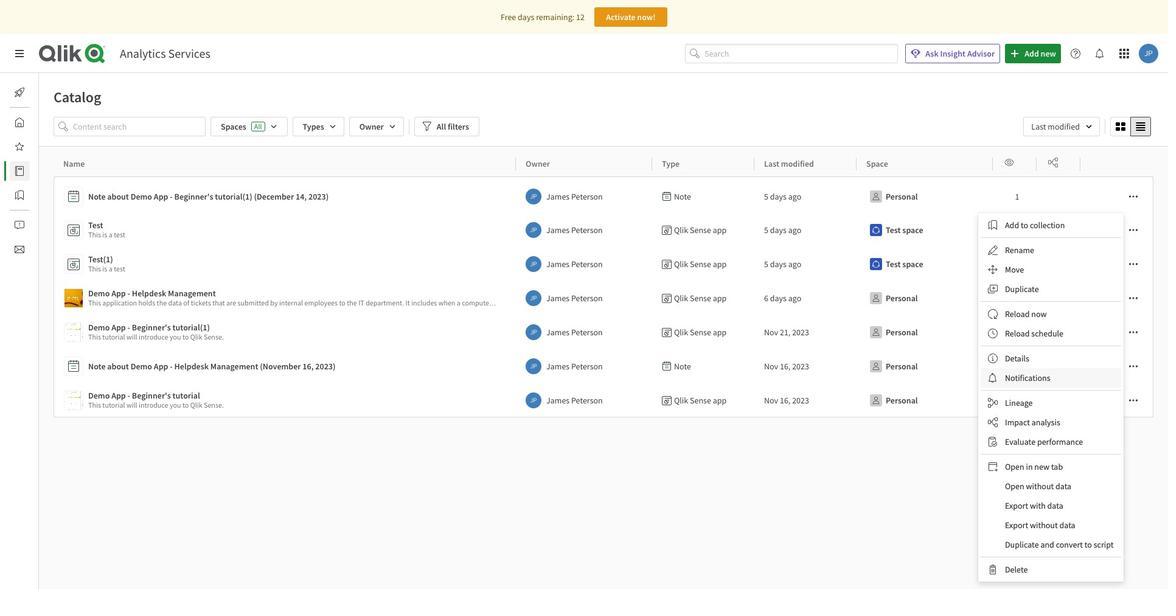Task type: vqa. For each thing, say whether or not it's contained in the screenshot.
the Test Button
no



Task type: locate. For each thing, give the bounding box(es) containing it.
impact
[[1005, 417, 1030, 428]]

subscriptions image
[[15, 245, 24, 254]]

2 vertical spatial 0
[[1015, 395, 1020, 406]]

duplicate
[[1005, 284, 1039, 295], [1005, 539, 1039, 550]]

impact analysis button
[[981, 413, 1121, 432]]

james peterson
[[546, 191, 603, 202], [546, 225, 603, 236], [546, 259, 603, 270], [546, 293, 603, 304], [546, 327, 603, 338], [546, 361, 603, 372], [546, 395, 603, 406]]

test space
[[886, 225, 924, 236], [886, 259, 924, 270]]

2 personal cell from the top
[[857, 281, 993, 315]]

6 days ago cell
[[755, 281, 857, 315]]

app inside demo app - beginner's tutorial this tutorial will introduce you to qlik sense.
[[111, 390, 126, 401]]

helpdesk up "demo app - beginner's tutorial(1) this tutorial will introduce you to qlik sense."
[[132, 288, 166, 299]]

data right with
[[1048, 500, 1064, 511]]

qlik sense app for test(1)
[[674, 259, 727, 270]]

-
[[170, 191, 173, 202], [128, 288, 130, 299], [128, 322, 130, 333], [170, 361, 173, 372], [128, 390, 130, 401]]

tutorial for demo app - beginner's tutorial
[[102, 400, 125, 410]]

will down the demo app - helpdesk management
[[127, 332, 137, 341]]

peterson for demo app - beginner's tutorial
[[571, 395, 603, 406]]

test space button for 1
[[867, 220, 926, 240]]

management inside button
[[210, 361, 258, 372]]

about
[[107, 191, 129, 202], [107, 361, 129, 372]]

3 0 cell from the top
[[993, 383, 1037, 417]]

5 james peterson image from the top
[[526, 393, 542, 408]]

- for tutorial
[[128, 390, 130, 401]]

note inside button
[[88, 361, 106, 372]]

export inside button
[[1005, 500, 1029, 511]]

peterson for demo app - helpdesk management
[[571, 293, 603, 304]]

0 vertical spatial test space button
[[867, 220, 926, 240]]

2 qlik sense app from the top
[[674, 259, 727, 270]]

1 vertical spatial introduce
[[139, 400, 168, 410]]

5 qlik sense app from the top
[[674, 395, 727, 406]]

1 vertical spatial 2023
[[792, 361, 809, 372]]

without inside open without data link
[[1026, 481, 1054, 492]]

2023) right "(november"
[[315, 361, 336, 372]]

tutorial inside "demo app - beginner's tutorial(1) this tutorial will introduce you to qlik sense."
[[102, 332, 125, 341]]

2 vertical spatial data
[[1060, 520, 1076, 531]]

5 days ago cell
[[755, 176, 857, 213], [755, 213, 857, 247], [755, 247, 857, 281]]

test inside test(1) this is a test
[[114, 264, 125, 273]]

3 qlik sense app from the top
[[674, 293, 727, 304]]

1 qlik sense app image from the top
[[65, 289, 83, 307]]

1 personal button from the top
[[867, 187, 921, 206]]

1 vertical spatial nov
[[764, 361, 778, 372]]

a up test(1)
[[109, 230, 112, 239]]

lineage button
[[981, 393, 1121, 413]]

data inside button
[[1048, 500, 1064, 511]]

2 test from the top
[[114, 264, 125, 273]]

1 vertical spatial test
[[114, 264, 125, 273]]

qlik sense app image inside demo app - helpdesk management button
[[65, 289, 83, 307]]

0 vertical spatial beginner's
[[174, 191, 213, 202]]

3 nov from the top
[[764, 395, 778, 406]]

0 vertical spatial tutorial(1)
[[215, 191, 252, 202]]

5 days ago cell for test(1)
[[755, 247, 857, 281]]

more actions image
[[1129, 396, 1139, 405]]

nov 21, 2023
[[764, 327, 809, 338]]

1 for 6 days ago
[[1015, 293, 1020, 304]]

this
[[88, 230, 101, 239], [88, 264, 101, 273], [88, 332, 101, 341], [88, 400, 101, 410]]

script
[[1094, 539, 1114, 550]]

without up and
[[1030, 520, 1058, 531]]

(november
[[260, 361, 301, 372]]

a
[[109, 230, 112, 239], [109, 264, 112, 273]]

qlik sense app cell for test(1)
[[652, 247, 755, 281]]

nov 16, 2023 cell
[[755, 349, 857, 383], [755, 383, 857, 417]]

james peterson image for 5 days ago
[[526, 222, 542, 238]]

nov inside button
[[764, 395, 778, 406]]

2 test space button from the top
[[867, 254, 926, 274]]

james for test
[[546, 225, 570, 236]]

- inside note about demo app - helpdesk management (november 16, 2023) button
[[170, 361, 173, 372]]

about inside button
[[107, 191, 129, 202]]

to inside demo app - beginner's tutorial this tutorial will introduce you to qlik sense.
[[183, 400, 189, 410]]

1 vertical spatial is
[[102, 264, 107, 273]]

2023) inside button
[[309, 191, 329, 202]]

5 days ago button for 0
[[764, 254, 802, 274]]

test space cell for 0
[[857, 247, 993, 281]]

2023) right 14,
[[309, 191, 329, 202]]

test space button
[[867, 220, 926, 240], [867, 254, 926, 274]]

tutorial(1) up note about demo app - helpdesk management (november 16, 2023)
[[173, 322, 210, 333]]

export inside button
[[1005, 520, 1029, 531]]

delete button
[[981, 560, 1121, 579]]

test inside test this is a test
[[114, 230, 125, 239]]

app for test
[[713, 225, 727, 236]]

sense for test
[[690, 225, 711, 236]]

james for demo app - helpdesk management
[[546, 293, 570, 304]]

with
[[1030, 500, 1046, 511]]

2 is from the top
[[102, 264, 107, 273]]

data inside button
[[1060, 520, 1076, 531]]

owner
[[526, 158, 550, 169]]

5 days ago
[[764, 191, 802, 202], [764, 225, 802, 236], [764, 259, 802, 270]]

5 personal cell from the top
[[857, 383, 993, 417]]

peterson for test
[[571, 225, 603, 236]]

personal for 6 days ago
[[886, 293, 918, 304]]

tutorial right qlik sense app image
[[102, 400, 125, 410]]

you for tutorial
[[170, 400, 181, 410]]

test space cell for 1
[[857, 213, 993, 247]]

you down note about demo app - helpdesk management (november 16, 2023)
[[170, 400, 181, 410]]

test inside test this is a test
[[88, 220, 103, 231]]

4 personal cell from the top
[[857, 349, 993, 383]]

2 james from the top
[[546, 225, 570, 236]]

qlik sense app for test
[[674, 225, 727, 236]]

1 for 5 days ago
[[1015, 225, 1020, 236]]

4 sense from the top
[[690, 327, 711, 338]]

0 vertical spatial export
[[1005, 500, 1029, 511]]

1 sense from the top
[[690, 225, 711, 236]]

1 vertical spatial test space
[[886, 259, 924, 270]]

management
[[168, 288, 216, 299], [210, 361, 258, 372]]

2 5 days ago button from the top
[[764, 254, 802, 274]]

0 vertical spatial 5 days ago button
[[764, 220, 802, 240]]

0 up impact
[[1015, 395, 1020, 406]]

open without data link
[[981, 477, 1121, 496]]

2 export from the top
[[1005, 520, 1029, 531]]

2 a from the top
[[109, 264, 112, 273]]

is
[[102, 230, 107, 239], [102, 264, 107, 273]]

data down "tab"
[[1056, 481, 1072, 492]]

test up test(1) this is a test
[[114, 230, 125, 239]]

1 vertical spatial 5 days ago
[[764, 225, 802, 236]]

2 nov 16, 2023 cell from the top
[[755, 383, 857, 417]]

qlik sense app for demo app - helpdesk management
[[674, 293, 727, 304]]

qlik for demo app - beginner's tutorial(1)
[[674, 327, 688, 338]]

1 vertical spatial qlik sense app image
[[65, 323, 83, 341]]

app
[[713, 225, 727, 236], [713, 259, 727, 270], [713, 293, 727, 304], [713, 327, 727, 338], [713, 395, 727, 406]]

reload left now
[[1005, 309, 1030, 319]]

0 vertical spatial reload
[[1005, 309, 1030, 319]]

note inside button
[[88, 191, 106, 202]]

evaluate performance
[[1005, 436, 1083, 447]]

1 test space button from the top
[[867, 220, 926, 240]]

reload down reload now on the right bottom of page
[[1005, 328, 1030, 339]]

0 vertical spatial 2023)
[[309, 191, 329, 202]]

about for note about demo app - helpdesk management (november 16, 2023)
[[107, 361, 129, 372]]

demo inside "demo app - beginner's tutorial(1) this tutorial will introduce you to qlik sense."
[[88, 322, 110, 333]]

about up test this is a test
[[107, 191, 129, 202]]

16,
[[303, 361, 314, 372], [780, 361, 791, 372], [780, 395, 791, 406]]

to up note about demo app - helpdesk management (november 16, 2023)
[[183, 332, 189, 341]]

rename
[[1005, 245, 1035, 256]]

days for test(1)
[[770, 259, 787, 270]]

- inside "demo app - beginner's tutorial(1) this tutorial will introduce you to qlik sense."
[[128, 322, 130, 333]]

test(1)
[[88, 254, 113, 265]]

1 1 cell from the top
[[993, 176, 1037, 213]]

1 cell
[[993, 176, 1037, 213], [993, 213, 1037, 247], [993, 281, 1037, 315], [993, 315, 1037, 349]]

helpdesk up demo app - beginner's tutorial this tutorial will introduce you to qlik sense.
[[174, 361, 209, 372]]

0 vertical spatial about
[[107, 191, 129, 202]]

1 horizontal spatial tutorial(1)
[[215, 191, 252, 202]]

4 ago from the top
[[789, 293, 802, 304]]

1 vertical spatial catalog
[[39, 166, 66, 176]]

1 cell for 6 days ago
[[993, 281, 1037, 315]]

about inside button
[[107, 361, 129, 372]]

qlik sense app cell for test
[[652, 213, 755, 247]]

is inside test this is a test
[[102, 230, 107, 239]]

test
[[88, 220, 103, 231], [886, 225, 901, 236], [886, 259, 901, 270]]

james for demo app - beginner's tutorial(1)
[[546, 327, 570, 338]]

4 this from the top
[[88, 400, 101, 410]]

0 vertical spatial open
[[1005, 461, 1025, 472]]

- inside the note about demo app - beginner's tutorial(1) (december 14, 2023) button
[[170, 191, 173, 202]]

nov 21, 2023 button
[[764, 323, 809, 342]]

1 vertical spatial a
[[109, 264, 112, 273]]

management up "demo app - beginner's tutorial(1) this tutorial will introduce you to qlik sense."
[[168, 288, 216, 299]]

1 app from the top
[[713, 225, 727, 236]]

ago inside 6 days ago button
[[789, 293, 802, 304]]

1 5 days ago button from the top
[[764, 220, 802, 240]]

you
[[170, 332, 181, 341], [170, 400, 181, 410]]

a down test this is a test
[[109, 264, 112, 273]]

5 days ago for 1
[[764, 225, 802, 236]]

2 open from the top
[[1005, 481, 1025, 492]]

alerts
[[39, 220, 59, 231]]

1 vertical spatial data
[[1048, 500, 1064, 511]]

2 1 cell from the top
[[993, 213, 1037, 247]]

1 vertical spatial 2023)
[[315, 361, 336, 372]]

catalog link
[[10, 161, 66, 181]]

1 0 from the top
[[1015, 259, 1020, 270]]

2 qlik sense app cell from the top
[[652, 247, 755, 281]]

0 vertical spatial is
[[102, 230, 107, 239]]

days
[[518, 12, 535, 23], [770, 191, 787, 202], [770, 225, 787, 236], [770, 259, 787, 270], [770, 293, 787, 304]]

tutorial(1) left (december
[[215, 191, 252, 202]]

demo for demo app - beginner's tutorial this tutorial will introduce you to qlik sense.
[[88, 390, 110, 401]]

space for 1
[[903, 225, 924, 236]]

3 personal button from the top
[[867, 323, 921, 342]]

you for tutorial(1)
[[170, 332, 181, 341]]

0 vertical spatial 2023
[[792, 327, 809, 338]]

2 1 from the top
[[1015, 225, 1020, 236]]

4 peterson from the top
[[571, 293, 603, 304]]

0 vertical spatial a
[[109, 230, 112, 239]]

12
[[576, 12, 585, 23]]

3 sense from the top
[[690, 293, 711, 304]]

2 nov 16, 2023 from the top
[[764, 395, 809, 406]]

catalog inside catalog link
[[39, 166, 66, 176]]

without down new
[[1026, 481, 1054, 492]]

data for open without data
[[1056, 481, 1072, 492]]

beginner's inside "demo app - beginner's tutorial(1) this tutorial will introduce you to qlik sense."
[[132, 322, 171, 333]]

2 5 days ago from the top
[[764, 225, 802, 236]]

menu
[[979, 213, 1124, 582]]

will for tutorial
[[127, 400, 137, 410]]

2 about from the top
[[107, 361, 129, 372]]

navigation pane element
[[0, 78, 66, 264]]

5 days ago button
[[764, 220, 802, 240], [764, 254, 802, 274]]

open sidebar menu image
[[15, 49, 24, 58]]

2 vertical spatial nov
[[764, 395, 778, 406]]

1 vertical spatial management
[[210, 361, 258, 372]]

1 vertical spatial beginner's
[[132, 322, 171, 333]]

0 vertical spatial 5
[[764, 191, 769, 202]]

sense. down note about demo app - helpdesk management (november 16, 2023)
[[204, 400, 224, 410]]

test for test
[[114, 230, 125, 239]]

2023) for note about demo app - helpdesk management (november 16, 2023)
[[315, 361, 336, 372]]

days for test
[[770, 225, 787, 236]]

1 1 from the top
[[1015, 191, 1020, 202]]

app inside "demo app - beginner's tutorial(1) this tutorial will introduce you to qlik sense."
[[111, 322, 126, 333]]

alerts image
[[15, 220, 24, 230]]

getting started image
[[15, 88, 24, 97]]

qlik sense app
[[674, 225, 727, 236], [674, 259, 727, 270], [674, 293, 727, 304], [674, 327, 727, 338], [674, 395, 727, 406]]

james peterson for test
[[546, 225, 603, 236]]

1 vertical spatial 5
[[764, 225, 769, 236]]

1 personal from the top
[[886, 191, 918, 202]]

personal button
[[867, 187, 921, 206], [867, 288, 921, 308], [867, 323, 921, 342], [867, 357, 921, 376], [867, 391, 921, 410]]

2 5 from the top
[[764, 225, 769, 236]]

open down open in new tab
[[1005, 481, 1025, 492]]

3 peterson from the top
[[571, 259, 603, 270]]

1 sense. from the top
[[204, 332, 224, 341]]

james
[[546, 191, 570, 202], [546, 225, 570, 236], [546, 259, 570, 270], [546, 293, 570, 304], [546, 327, 570, 338], [546, 361, 570, 372], [546, 395, 570, 406]]

2 ago from the top
[[789, 225, 802, 236]]

without inside export without data button
[[1030, 520, 1058, 531]]

james peterson cell for demo app - beginner's tutorial(1)
[[516, 315, 652, 349]]

1 vertical spatial reload
[[1005, 328, 1030, 339]]

5 days ago for 0
[[764, 259, 802, 270]]

1 vertical spatial you
[[170, 400, 181, 410]]

2023 inside button
[[792, 327, 809, 338]]

data up convert at the right of the page
[[1060, 520, 1076, 531]]

notifications button
[[981, 368, 1121, 388]]

introduce
[[139, 332, 168, 341], [139, 400, 168, 410]]

4 qlik sense app from the top
[[674, 327, 727, 338]]

0 vertical spatial test
[[114, 230, 125, 239]]

open left 'in'
[[1005, 461, 1025, 472]]

0 horizontal spatial tutorial(1)
[[173, 322, 210, 333]]

note
[[88, 191, 106, 202], [674, 191, 691, 202], [88, 361, 106, 372], [674, 361, 691, 372]]

nov inside button
[[764, 327, 778, 338]]

2 qlik sense app image from the top
[[65, 323, 83, 341]]

2 sense. from the top
[[204, 400, 224, 410]]

1 is from the top
[[102, 230, 107, 239]]

1 vertical spatial test space button
[[867, 254, 926, 274]]

- inside demo app - beginner's tutorial this tutorial will introduce you to qlik sense.
[[128, 390, 130, 401]]

3 5 days ago cell from the top
[[755, 247, 857, 281]]

reload for reload schedule
[[1005, 328, 1030, 339]]

beginner's for tutorial(1)
[[132, 322, 171, 333]]

0 vertical spatial will
[[127, 332, 137, 341]]

2 personal from the top
[[886, 293, 918, 304]]

management inside button
[[168, 288, 216, 299]]

qlik sense app image
[[65, 289, 83, 307], [65, 323, 83, 341]]

3 app from the top
[[713, 293, 727, 304]]

james peterson for test(1)
[[546, 259, 603, 270]]

free days remaining: 12
[[501, 12, 585, 23]]

0 vertical spatial you
[[170, 332, 181, 341]]

will inside demo app - beginner's tutorial this tutorial will introduce you to qlik sense.
[[127, 400, 137, 410]]

- inside demo app - helpdesk management button
[[128, 288, 130, 299]]

home
[[39, 117, 60, 128]]

demo for demo app - helpdesk management
[[88, 288, 110, 299]]

demo for demo app - beginner's tutorial(1) this tutorial will introduce you to qlik sense.
[[88, 322, 110, 333]]

note cell for nov
[[652, 349, 755, 383]]

1 up reload now on the right bottom of page
[[1015, 293, 1020, 304]]

1 about from the top
[[107, 191, 129, 202]]

tutorial(1) inside "demo app - beginner's tutorial(1) this tutorial will introduce you to qlik sense."
[[173, 322, 210, 333]]

0 for 2023
[[1015, 395, 1020, 406]]

beginner's
[[174, 191, 213, 202], [132, 322, 171, 333], [132, 390, 171, 401]]

app for test(1)
[[713, 259, 727, 270]]

app for demo app - helpdesk management
[[713, 293, 727, 304]]

3 this from the top
[[88, 332, 101, 341]]

is inside test(1) this is a test
[[102, 264, 107, 273]]

0 horizontal spatial helpdesk
[[132, 288, 166, 299]]

last modified image
[[1024, 117, 1100, 136]]

ago for test
[[789, 225, 802, 236]]

1 vertical spatial about
[[107, 361, 129, 372]]

5 for 0
[[764, 259, 769, 270]]

personal
[[886, 191, 918, 202], [886, 293, 918, 304], [886, 327, 918, 338], [886, 361, 918, 372], [886, 395, 918, 406]]

1 vertical spatial without
[[1030, 520, 1058, 531]]

0 vertical spatial without
[[1026, 481, 1054, 492]]

0 down rename
[[1015, 259, 1020, 270]]

2 will from the top
[[127, 400, 137, 410]]

to inside "demo app - beginner's tutorial(1) this tutorial will introduce you to qlik sense."
[[183, 332, 189, 341]]

qlik sense app cell
[[652, 213, 755, 247], [652, 247, 755, 281], [652, 281, 755, 315], [652, 315, 755, 349], [652, 383, 755, 417]]

0 vertical spatial james peterson image
[[526, 222, 542, 238]]

1
[[1015, 191, 1020, 202], [1015, 225, 1020, 236], [1015, 293, 1020, 304], [1015, 327, 1020, 338]]

1 up the add
[[1015, 191, 1020, 202]]

4 app from the top
[[713, 327, 727, 338]]

1 vertical spatial sense.
[[204, 400, 224, 410]]

1 test space cell from the top
[[857, 213, 993, 247]]

1 a from the top
[[109, 230, 112, 239]]

james peterson cell for test(1)
[[516, 247, 652, 281]]

a for test(1)
[[109, 264, 112, 273]]

james peterson for demo app - helpdesk management
[[546, 293, 603, 304]]

tutorial for demo app - beginner's tutorial(1)
[[102, 332, 125, 341]]

1 note cell from the top
[[652, 176, 755, 213]]

2 reload from the top
[[1005, 328, 1030, 339]]

test space cell
[[857, 213, 993, 247], [857, 247, 993, 281]]

2023 inside button
[[792, 395, 809, 406]]

3 qlik sense app cell from the top
[[652, 281, 755, 315]]

1 vertical spatial 5 days ago button
[[764, 254, 802, 274]]

days inside 6 days ago button
[[770, 293, 787, 304]]

app inside button
[[111, 288, 126, 299]]

3 personal from the top
[[886, 327, 918, 338]]

data
[[1056, 481, 1072, 492], [1048, 500, 1064, 511], [1060, 520, 1076, 531]]

1 test from the top
[[114, 230, 125, 239]]

1 vertical spatial note cell
[[652, 349, 755, 383]]

james peterson image
[[526, 189, 542, 204], [526, 256, 542, 272], [526, 290, 542, 306], [526, 358, 542, 374], [526, 393, 542, 408]]

3 1 cell from the top
[[993, 281, 1037, 315]]

0 vertical spatial note cell
[[652, 176, 755, 213]]

0 vertical spatial 5 days ago
[[764, 191, 802, 202]]

1 2023 from the top
[[792, 327, 809, 338]]

7 peterson from the top
[[571, 395, 603, 406]]

0 vertical spatial management
[[168, 288, 216, 299]]

0 vertical spatial 0
[[1015, 259, 1020, 270]]

2 this from the top
[[88, 264, 101, 273]]

test right test(1)
[[114, 264, 125, 273]]

a inside test this is a test
[[109, 230, 112, 239]]

management left "(november"
[[210, 361, 258, 372]]

cell
[[1037, 176, 1081, 213], [1081, 176, 1154, 213], [1037, 213, 1081, 247], [1081, 213, 1154, 247], [1037, 247, 1081, 281], [1081, 247, 1154, 281], [1037, 281, 1081, 315], [1081, 281, 1154, 315], [1037, 315, 1081, 349], [1081, 315, 1154, 349], [1037, 349, 1081, 383], [1081, 349, 1154, 383], [1037, 383, 1081, 417], [1081, 383, 1154, 417]]

used in image
[[1049, 157, 1058, 167]]

2 vertical spatial 5
[[764, 259, 769, 270]]

nov for 0
[[764, 395, 778, 406]]

you inside "demo app - beginner's tutorial(1) this tutorial will introduce you to qlik sense."
[[170, 332, 181, 341]]

0 vertical spatial data
[[1056, 481, 1072, 492]]

free
[[501, 12, 516, 23]]

1 vertical spatial open
[[1005, 481, 1025, 492]]

james for demo app - beginner's tutorial
[[546, 395, 570, 406]]

1 vertical spatial space
[[903, 259, 924, 270]]

3 5 from the top
[[764, 259, 769, 270]]

5 james peterson from the top
[[546, 327, 603, 338]]

this inside demo app - beginner's tutorial this tutorial will introduce you to qlik sense.
[[88, 400, 101, 410]]

1 vertical spatial will
[[127, 400, 137, 410]]

1 nov 16, 2023 from the top
[[764, 361, 809, 372]]

0 cell
[[993, 247, 1037, 281], [993, 349, 1037, 383], [993, 383, 1037, 417]]

app for demo app - beginner's tutorial(1)
[[713, 327, 727, 338]]

export for export without data
[[1005, 520, 1029, 531]]

1 vertical spatial helpdesk
[[174, 361, 209, 372]]

demo inside demo app - beginner's tutorial this tutorial will introduce you to qlik sense.
[[88, 390, 110, 401]]

3 james peterson from the top
[[546, 259, 603, 270]]

searchbar element
[[685, 44, 898, 63]]

a inside test(1) this is a test
[[109, 264, 112, 273]]

is up test(1)
[[102, 230, 107, 239]]

1 vertical spatial james peterson image
[[526, 324, 542, 340]]

sense. for demo app - beginner's tutorial
[[204, 400, 224, 410]]

0 vertical spatial sense.
[[204, 332, 224, 341]]

1 space from the top
[[903, 225, 924, 236]]

open for open without data
[[1005, 481, 1025, 492]]

4 james peterson image from the top
[[526, 358, 542, 374]]

will inside "demo app - beginner's tutorial(1) this tutorial will introduce you to qlik sense."
[[127, 332, 137, 341]]

3 5 days ago from the top
[[764, 259, 802, 270]]

2 peterson from the top
[[571, 225, 603, 236]]

analytics
[[120, 46, 166, 61]]

about up demo app - beginner's tutorial this tutorial will introduce you to qlik sense.
[[107, 361, 129, 372]]

sense for demo app - beginner's tutorial
[[690, 395, 711, 406]]

sense. inside demo app - beginner's tutorial this tutorial will introduce you to qlik sense.
[[204, 400, 224, 410]]

introduce inside demo app - beginner's tutorial this tutorial will introduce you to qlik sense.
[[139, 400, 168, 410]]

0 vertical spatial space
[[903, 225, 924, 236]]

you inside demo app - beginner's tutorial this tutorial will introduce you to qlik sense.
[[170, 400, 181, 410]]

0 vertical spatial qlik sense app image
[[65, 289, 83, 307]]

1 up rename
[[1015, 225, 1020, 236]]

convert
[[1056, 539, 1083, 550]]

export with data
[[1005, 500, 1064, 511]]

0 vertical spatial helpdesk
[[132, 288, 166, 299]]

1 horizontal spatial helpdesk
[[174, 361, 209, 372]]

2 vertical spatial 5 days ago
[[764, 259, 802, 270]]

switch view group
[[1111, 117, 1151, 136]]

personal button for 6 days ago
[[867, 288, 921, 308]]

will
[[127, 332, 137, 341], [127, 400, 137, 410]]

favorites image
[[15, 142, 24, 152]]

export down the export with data
[[1005, 520, 1029, 531]]

1 vertical spatial nov 16, 2023
[[764, 395, 809, 406]]

2 vertical spatial 2023
[[792, 395, 809, 406]]

is down test this is a test
[[102, 264, 107, 273]]

james for test(1)
[[546, 259, 570, 270]]

duplicate down move
[[1005, 284, 1039, 295]]

1 vertical spatial 0
[[1015, 361, 1020, 372]]

7 james peterson cell from the top
[[516, 383, 652, 417]]

duplicate left and
[[1005, 539, 1039, 550]]

analytics services element
[[120, 46, 210, 61]]

reload
[[1005, 309, 1030, 319], [1005, 328, 1030, 339]]

0 vertical spatial test space
[[886, 225, 924, 236]]

2 space from the top
[[903, 259, 924, 270]]

james peterson for demo app - beginner's tutorial
[[546, 395, 603, 406]]

1 qlik sense app from the top
[[674, 225, 727, 236]]

2 james peterson image from the top
[[526, 256, 542, 272]]

note cell
[[652, 176, 755, 213], [652, 349, 755, 383]]

introduce for tutorial(1)
[[139, 332, 168, 341]]

rename button
[[981, 240, 1121, 260]]

will right qlik sense app image
[[127, 400, 137, 410]]

sense. up note about demo app - helpdesk management (november 16, 2023)
[[204, 332, 224, 341]]

2 vertical spatial beginner's
[[132, 390, 171, 401]]

1 vertical spatial duplicate
[[1005, 539, 1039, 550]]

2023
[[792, 327, 809, 338], [792, 361, 809, 372], [792, 395, 809, 406]]

ago for demo app - helpdesk management
[[789, 293, 802, 304]]

catalog up home
[[54, 88, 101, 106]]

this inside test this is a test
[[88, 230, 101, 239]]

tutorial down the demo app - helpdesk management
[[102, 332, 125, 341]]

james peterson image for nov 16, 2023
[[526, 393, 542, 408]]

0 vertical spatial introduce
[[139, 332, 168, 341]]

2 you from the top
[[170, 400, 181, 410]]

0 vertical spatial duplicate
[[1005, 284, 1039, 295]]

to left script
[[1085, 539, 1092, 550]]

app
[[154, 191, 168, 202], [111, 288, 126, 299], [111, 322, 126, 333], [154, 361, 168, 372], [111, 390, 126, 401]]

demo
[[131, 191, 152, 202], [88, 288, 110, 299], [88, 322, 110, 333], [131, 361, 152, 372], [88, 390, 110, 401]]

personal cell
[[857, 176, 993, 213], [857, 281, 993, 315], [857, 315, 993, 349], [857, 349, 993, 383], [857, 383, 993, 417]]

5 days ago cell for test
[[755, 213, 857, 247]]

to right the add
[[1021, 220, 1029, 231]]

catalog right catalog "image"
[[39, 166, 66, 176]]

nov 16, 2023 button
[[764, 391, 809, 410]]

note about demo app - beginner's tutorial(1) (december 14, 2023)
[[88, 191, 329, 202]]

demo inside button
[[88, 288, 110, 299]]

you up note about demo app - helpdesk management (november 16, 2023)
[[170, 332, 181, 341]]

5
[[764, 191, 769, 202], [764, 225, 769, 236], [764, 259, 769, 270]]

app inside button
[[154, 361, 168, 372]]

sense. inside "demo app - beginner's tutorial(1) this tutorial will introduce you to qlik sense."
[[204, 332, 224, 341]]

export without data button
[[981, 515, 1121, 535]]

1 vertical spatial tutorial(1)
[[173, 322, 210, 333]]

1 down reload now on the right bottom of page
[[1015, 327, 1020, 338]]

6 james peterson from the top
[[546, 361, 603, 372]]

3 0 from the top
[[1015, 395, 1020, 406]]

4 1 cell from the top
[[993, 315, 1037, 349]]

3 ago from the top
[[789, 259, 802, 270]]

2 app from the top
[[713, 259, 727, 270]]

3 personal cell from the top
[[857, 315, 993, 349]]

qlik for demo app - helpdesk management
[[674, 293, 688, 304]]

space
[[903, 225, 924, 236], [903, 259, 924, 270]]

to down note about demo app - helpdesk management (november 16, 2023)
[[183, 400, 189, 410]]

tab
[[1052, 461, 1063, 472]]

2023) inside button
[[315, 361, 336, 372]]

0 vertical spatial nov 16, 2023
[[764, 361, 809, 372]]

introduce inside "demo app - beginner's tutorial(1) this tutorial will introduce you to qlik sense."
[[139, 332, 168, 341]]

james peterson image
[[526, 222, 542, 238], [526, 324, 542, 340]]

analysis
[[1032, 417, 1061, 428]]

0 vertical spatial nov
[[764, 327, 778, 338]]

2 duplicate from the top
[[1005, 539, 1039, 550]]

export left with
[[1005, 500, 1029, 511]]

2 note cell from the top
[[652, 349, 755, 383]]

james peterson cell
[[516, 176, 652, 213], [516, 213, 652, 247], [516, 247, 652, 281], [516, 281, 652, 315], [516, 315, 652, 349], [516, 349, 652, 383], [516, 383, 652, 417]]

personal button for nov 21, 2023
[[867, 323, 921, 342]]

0 up notifications
[[1015, 361, 1020, 372]]

1 james peterson image from the top
[[526, 222, 542, 238]]

1 vertical spatial export
[[1005, 520, 1029, 531]]

tutorial(1)
[[215, 191, 252, 202], [173, 322, 210, 333]]

beginner's inside demo app - beginner's tutorial this tutorial will introduce you to qlik sense.
[[132, 390, 171, 401]]

this inside "demo app - beginner's tutorial(1) this tutorial will introduce you to qlik sense."
[[88, 332, 101, 341]]

1 you from the top
[[170, 332, 181, 341]]

duplicate for duplicate and convert to script
[[1005, 539, 1039, 550]]

personal cell for nov 16, 2023
[[857, 383, 993, 417]]



Task type: describe. For each thing, give the bounding box(es) containing it.
app inside button
[[154, 191, 168, 202]]

4 personal button from the top
[[867, 357, 921, 376]]

data for export with data
[[1048, 500, 1064, 511]]

open in new tab link
[[981, 457, 1121, 477]]

details
[[1005, 353, 1030, 364]]

1 james peterson cell from the top
[[516, 176, 652, 213]]

demo app - helpdesk management
[[88, 288, 216, 299]]

2 nov from the top
[[764, 361, 778, 372]]

1 personal cell from the top
[[857, 176, 993, 213]]

0 vertical spatial catalog
[[54, 88, 101, 106]]

Search text field
[[705, 44, 898, 63]]

now!
[[637, 12, 656, 23]]

5 days ago button for 1
[[764, 220, 802, 240]]

qlik for test(1)
[[674, 259, 688, 270]]

last
[[764, 158, 780, 169]]

personal cell for nov 21, 2023
[[857, 315, 993, 349]]

tutorial(1) inside button
[[215, 191, 252, 202]]

app for demo app - beginner's tutorial this tutorial will introduce you to qlik sense.
[[111, 390, 126, 401]]

details button
[[981, 349, 1121, 368]]

1 cell for 5 days ago
[[993, 213, 1037, 247]]

qlik sense app for demo app - beginner's tutorial
[[674, 395, 727, 406]]

6 james peterson cell from the top
[[516, 349, 652, 383]]

demo app - beginner's tutorial(1) this tutorial will introduce you to qlik sense.
[[88, 322, 224, 341]]

qlik sense app image
[[65, 391, 83, 410]]

1 james from the top
[[546, 191, 570, 202]]

2023 for 0
[[792, 395, 809, 406]]

move
[[1005, 264, 1024, 275]]

app for demo app - helpdesk management
[[111, 288, 126, 299]]

test for test(1)
[[886, 259, 901, 270]]

james peterson image for 5 days ago
[[526, 256, 542, 272]]

beginner's inside button
[[174, 191, 213, 202]]

open without data
[[1005, 481, 1072, 492]]

1 james peterson image from the top
[[526, 189, 542, 204]]

5 for 1
[[764, 225, 769, 236]]

ask insight advisor button
[[906, 44, 1001, 63]]

viewed by image
[[1005, 157, 1014, 167]]

name
[[63, 158, 85, 169]]

type
[[662, 158, 680, 169]]

analytics services
[[120, 46, 210, 61]]

reload schedule button
[[981, 324, 1121, 343]]

new
[[1035, 461, 1050, 472]]

export without data
[[1005, 520, 1076, 531]]

test this is a test
[[88, 220, 125, 239]]

ago for test(1)
[[789, 259, 802, 270]]

- for management
[[128, 288, 130, 299]]

duplicate and convert to script
[[1005, 539, 1114, 550]]

21,
[[780, 327, 791, 338]]

qlik inside "demo app - beginner's tutorial(1) this tutorial will introduce you to qlik sense."
[[190, 332, 202, 341]]

0 for ago
[[1015, 259, 1020, 270]]

qlik inside demo app - beginner's tutorial this tutorial will introduce you to qlik sense.
[[190, 400, 202, 410]]

4 personal from the top
[[886, 361, 918, 372]]

qlik sense app cell for demo app - beginner's tutorial
[[652, 383, 755, 417]]

6 days ago button
[[764, 288, 802, 308]]

nov for 1
[[764, 327, 778, 338]]

home image
[[15, 117, 24, 127]]

peterson for test(1)
[[571, 259, 603, 270]]

personal for nov 16, 2023
[[886, 395, 918, 406]]

james peterson cell for test
[[516, 213, 652, 247]]

data for export without data
[[1060, 520, 1076, 531]]

1 5 days ago from the top
[[764, 191, 802, 202]]

demo inside button
[[131, 191, 152, 202]]

2 2023 from the top
[[792, 361, 809, 372]]

activate
[[606, 12, 636, 23]]

1 peterson from the top
[[571, 191, 603, 202]]

services
[[168, 46, 210, 61]]

helpdesk inside demo app - helpdesk management button
[[132, 288, 166, 299]]

delete
[[1005, 564, 1028, 575]]

open in new tab
[[1005, 461, 1063, 472]]

note about demo app - helpdesk management (november 16, 2023) button
[[64, 354, 511, 379]]

6 james from the top
[[546, 361, 570, 372]]

evaluate
[[1005, 436, 1036, 447]]

sense for demo app - helpdesk management
[[690, 293, 711, 304]]

add to collection
[[1005, 220, 1065, 231]]

modified
[[781, 158, 814, 169]]

demo app - beginner's tutorial this tutorial will introduce you to qlik sense.
[[88, 390, 224, 410]]

0 cell for 5 days ago
[[993, 247, 1037, 281]]

2 0 cell from the top
[[993, 349, 1037, 383]]

space for 0
[[903, 259, 924, 270]]

test for test
[[886, 225, 901, 236]]

nov 16, 2023 cell for note
[[755, 349, 857, 383]]

impact analysis
[[1005, 417, 1061, 428]]

6 peterson from the top
[[571, 361, 603, 372]]

reload now button
[[981, 304, 1121, 324]]

(december
[[254, 191, 294, 202]]

Content search text field
[[73, 117, 206, 136]]

ask
[[926, 48, 939, 59]]

6
[[764, 293, 769, 304]]

2023 for 1
[[792, 327, 809, 338]]

advisor
[[968, 48, 995, 59]]

sense. for demo app - beginner's tutorial(1)
[[204, 332, 224, 341]]

insight
[[941, 48, 966, 59]]

app for demo app - beginner's tutorial(1) this tutorial will introduce you to qlik sense.
[[111, 322, 126, 333]]

james peterson for demo app - beginner's tutorial(1)
[[546, 327, 603, 338]]

lineage
[[1005, 397, 1033, 408]]

add
[[1005, 220, 1019, 231]]

demo app - helpdesk management button
[[64, 286, 511, 310]]

nov 16, 2023 cell for qlik sense app
[[755, 383, 857, 417]]

evaluate performance button
[[981, 432, 1121, 452]]

days for demo app - helpdesk management
[[770, 293, 787, 304]]

notifications
[[1005, 372, 1051, 383]]

note about demo app - beginner's tutorial(1) (december 14, 2023) button
[[64, 184, 511, 209]]

last modified
[[764, 158, 814, 169]]

catalog image
[[15, 166, 24, 176]]

sense for test(1)
[[690, 259, 711, 270]]

qlik sense app image for demo app - helpdesk management
[[65, 289, 83, 307]]

test(1) this is a test
[[88, 254, 125, 273]]

james peterson cell for demo app - helpdesk management
[[516, 281, 652, 315]]

open for open in new tab
[[1005, 461, 1025, 472]]

filters region
[[39, 114, 1168, 146]]

add to collection button
[[981, 215, 1121, 235]]

performance
[[1038, 436, 1083, 447]]

qlik sense app image for demo app - beginner's tutorial(1)
[[65, 323, 83, 341]]

collections image
[[15, 190, 24, 200]]

sense for demo app - beginner's tutorial(1)
[[690, 327, 711, 338]]

reload now
[[1005, 309, 1047, 319]]

home link
[[10, 113, 60, 132]]

test space for 0
[[886, 259, 924, 270]]

alerts link
[[10, 215, 59, 235]]

qlik for demo app - beginner's tutorial
[[674, 395, 688, 406]]

qlik sense app cell for demo app - beginner's tutorial(1)
[[652, 315, 755, 349]]

and
[[1041, 539, 1055, 550]]

space
[[867, 158, 888, 169]]

1 5 from the top
[[764, 191, 769, 202]]

duplicate and convert to script button
[[981, 535, 1121, 554]]

6 days ago
[[764, 293, 802, 304]]

is for test
[[102, 230, 107, 239]]

1 cell for nov 21, 2023
[[993, 315, 1037, 349]]

1 5 days ago cell from the top
[[755, 176, 857, 213]]

tutorial down note about demo app - helpdesk management (november 16, 2023)
[[173, 390, 200, 401]]

james peterson image for 6 days ago
[[526, 290, 542, 306]]

2023) for note about demo app - beginner's tutorial(1) (december 14, 2023)
[[309, 191, 329, 202]]

remaining:
[[536, 12, 575, 23]]

ask insight advisor
[[926, 48, 995, 59]]

export for export with data
[[1005, 500, 1029, 511]]

about for note about demo app - beginner's tutorial(1) (december 14, 2023)
[[107, 191, 129, 202]]

16, inside button
[[780, 395, 791, 406]]

export with data button
[[981, 496, 1121, 515]]

move button
[[981, 260, 1121, 279]]

nov 21, 2023 cell
[[755, 315, 857, 349]]

1 james peterson from the top
[[546, 191, 603, 202]]

note cell for 5
[[652, 176, 755, 213]]

menu containing add to collection
[[979, 213, 1124, 582]]

demo inside button
[[131, 361, 152, 372]]

in
[[1026, 461, 1033, 472]]

2 0 from the top
[[1015, 361, 1020, 372]]

is for test(1)
[[102, 264, 107, 273]]

schedule
[[1032, 328, 1064, 339]]

qlik sense app for demo app - beginner's tutorial(1)
[[674, 327, 727, 338]]

duplicate button
[[981, 279, 1121, 299]]

14,
[[296, 191, 307, 202]]

1 ago from the top
[[789, 191, 802, 202]]

note about demo app - helpdesk management (november 16, 2023)
[[88, 361, 336, 372]]

peterson for demo app - beginner's tutorial(1)
[[571, 327, 603, 338]]

test space for 1
[[886, 225, 924, 236]]

activate now!
[[606, 12, 656, 23]]

a for test
[[109, 230, 112, 239]]

collection
[[1030, 220, 1065, 231]]

reload for reload now
[[1005, 309, 1030, 319]]

- for tutorial(1)
[[128, 322, 130, 333]]

helpdesk inside note about demo app - helpdesk management (november 16, 2023) button
[[174, 361, 209, 372]]

will for tutorial(1)
[[127, 332, 137, 341]]

activate now! link
[[595, 7, 668, 27]]

personal cell for 6 days ago
[[857, 281, 993, 315]]

this inside test(1) this is a test
[[88, 264, 101, 273]]

reload schedule
[[1005, 328, 1064, 339]]

16, inside button
[[303, 361, 314, 372]]

duplicate for duplicate
[[1005, 284, 1039, 295]]

now
[[1032, 309, 1047, 319]]



